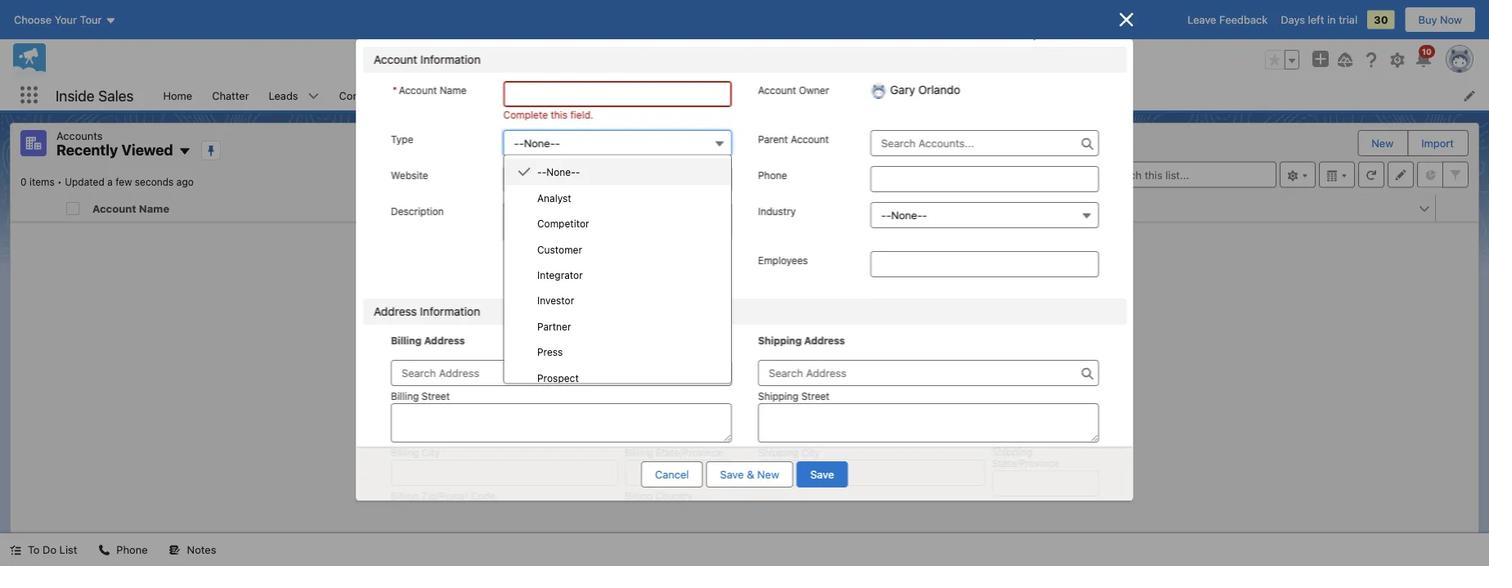 Task type: vqa. For each thing, say whether or not it's contained in the screenshot.
the "Click" at the right
no



Task type: locate. For each thing, give the bounding box(es) containing it.
shipping for shipping address
[[758, 335, 802, 346]]

1 horizontal spatial *
[[998, 28, 1003, 40]]

phone left notes button
[[117, 544, 148, 556]]

type
[[391, 133, 413, 145]]

state/province for billing
[[655, 447, 723, 458]]

0 vertical spatial name
[[440, 84, 466, 96]]

1 city from the left
[[421, 447, 440, 458]]

billing up cancel button at the bottom left
[[625, 447, 653, 458]]

address down address information
[[424, 335, 465, 346]]

account up contacts list item
[[374, 53, 417, 66]]

text default image left the notes
[[169, 545, 181, 556]]

save
[[720, 468, 744, 481], [811, 468, 835, 481]]

leave feedback link
[[1188, 14, 1268, 26]]

investor
[[537, 295, 574, 307]]

billing up billing city
[[391, 390, 419, 402]]

shipping for shipping city
[[758, 447, 799, 458]]

accounts list item
[[415, 80, 502, 110]]

chatter
[[212, 89, 249, 101]]

account inside 'element'
[[92, 202, 136, 214]]

account for account owner
[[758, 84, 796, 96]]

--none--
[[514, 137, 560, 149], [537, 167, 580, 178]]

shipping inside shipping state/province
[[992, 446, 1033, 457]]

cell inside the recently viewed|accounts|list view element
[[60, 195, 86, 222]]

information up billing address
[[420, 305, 480, 318]]

text default image for --none--
[[518, 165, 531, 178]]

0 vertical spatial owner
[[799, 84, 829, 96]]

text default image
[[10, 545, 21, 556], [169, 545, 181, 556]]

1 horizontal spatial save
[[811, 468, 835, 481]]

1 horizontal spatial text default image
[[518, 165, 531, 178]]

shipping down views.
[[758, 390, 799, 402]]

billing left country
[[625, 490, 653, 502]]

billing for billing country
[[625, 490, 653, 502]]

status
[[640, 348, 850, 380]]

recently viewed|accounts|list view element
[[10, 123, 1480, 533]]

1 horizontal spatial owner
[[1040, 202, 1075, 214]]

Parent Account text field
[[871, 130, 1099, 156]]

recently.
[[808, 350, 850, 362]]

information
[[420, 53, 481, 66], [420, 305, 480, 318]]

phone button right list
[[89, 533, 158, 566]]

state/province for shipping
[[992, 457, 1059, 469]]

1 horizontal spatial street
[[801, 390, 830, 402]]

text default image inside --none-- option
[[518, 165, 531, 178]]

partner
[[537, 321, 571, 332]]

billing down address information
[[391, 335, 421, 346]]

billing up billing zip/postal code at the bottom left of the page
[[391, 447, 419, 458]]

billing for billing state/province
[[625, 447, 653, 458]]

save button
[[797, 461, 849, 488]]

inside sales
[[56, 87, 134, 104]]

accounts up views.
[[759, 350, 805, 362]]

account down a
[[92, 202, 136, 214]]

1 horizontal spatial text default image
[[169, 545, 181, 556]]

customer
[[537, 244, 582, 255]]

recently viewed status
[[20, 176, 65, 188]]

0 horizontal spatial name
[[139, 202, 170, 214]]

city up the save button
[[801, 447, 820, 458]]

new button
[[1359, 131, 1408, 155]]

save & new
[[720, 468, 780, 481]]

2 city from the left
[[801, 447, 820, 458]]

owner inside button
[[1040, 202, 1075, 214]]

contacts list item
[[329, 80, 415, 110]]

text default image
[[518, 165, 531, 178], [99, 545, 110, 556]]

billing country
[[625, 490, 692, 502]]

1 horizontal spatial accounts
[[425, 89, 471, 101]]

shipping state/province
[[992, 446, 1059, 469]]

1 vertical spatial name
[[139, 202, 170, 214]]

sales
[[98, 87, 134, 104]]

buy now
[[1419, 14, 1463, 26]]

1 horizontal spatial state/province
[[992, 457, 1059, 469]]

2 horizontal spatial address
[[804, 335, 845, 346]]

1 horizontal spatial address
[[424, 335, 465, 346]]

action image
[[1437, 195, 1479, 221]]

a
[[107, 176, 113, 188]]

campaigns
[[512, 89, 568, 101]]

now
[[1441, 14, 1463, 26]]

account down account information
[[399, 84, 437, 96]]

None search field
[[1081, 162, 1277, 188]]

parent account
[[758, 133, 829, 145]]

2 street from the left
[[801, 390, 830, 402]]

leads link
[[259, 80, 308, 110]]

1 vertical spatial phone button
[[89, 533, 158, 566]]

1 vertical spatial *
[[392, 84, 397, 96]]

Billing Street text field
[[391, 403, 732, 443]]

--none-- inside option
[[537, 167, 580, 178]]

owner left alias
[[1040, 202, 1075, 214]]

home link
[[153, 80, 202, 110]]

state/province up billing state/province text field
[[655, 447, 723, 458]]

street
[[421, 390, 450, 402], [801, 390, 830, 402]]

group
[[1266, 50, 1300, 70]]

contacts
[[339, 89, 384, 101]]

1 vertical spatial owner
[[1040, 202, 1075, 214]]

name down seconds
[[139, 202, 170, 214]]

phone
[[758, 169, 787, 181], [543, 202, 577, 214], [117, 544, 148, 556]]

accounts inside you haven't viewed any accounts recently. try switching list views.
[[759, 350, 805, 362]]

save down shipping city
[[811, 468, 835, 481]]

Search Recently Viewed list view. search field
[[1081, 162, 1277, 188]]

--none-- up analyst
[[537, 167, 580, 178]]

1 horizontal spatial phone button
[[537, 195, 969, 221]]

save inside button
[[720, 468, 744, 481]]

address up recently.
[[804, 335, 845, 346]]

name down account information
[[440, 84, 466, 96]]

accounts
[[425, 89, 471, 101], [56, 129, 103, 142], [759, 350, 805, 362]]

1 horizontal spatial new
[[1372, 137, 1394, 149]]

Employees text field
[[871, 251, 1099, 277]]

2 text default image from the left
[[169, 545, 181, 556]]

list box containing --none--
[[504, 155, 732, 390]]

complete this field.
[[503, 109, 593, 120]]

industry
[[758, 205, 796, 217]]

account down "phone" text field
[[993, 202, 1037, 214]]

1 street from the left
[[421, 390, 450, 402]]

status inside the recently viewed|accounts|list view element
[[640, 348, 850, 380]]

select list display image
[[1320, 162, 1356, 188]]

accounts inside list item
[[425, 89, 471, 101]]

analyst
[[537, 193, 571, 204]]

account up the parent
[[758, 84, 796, 96]]

shipping up save & new
[[758, 447, 799, 458]]

--none-- down complete this field.
[[514, 137, 560, 149]]

trial
[[1340, 14, 1358, 26]]

0 horizontal spatial text default image
[[10, 545, 21, 556]]

state/province up shipping state/province text box
[[992, 457, 1059, 469]]

address for billing
[[424, 335, 465, 346]]

0 horizontal spatial save
[[720, 468, 744, 481]]

billing street
[[391, 390, 450, 402]]

account right the parent
[[791, 133, 829, 145]]

owner
[[799, 84, 829, 96], [1040, 202, 1075, 214]]

save left &
[[720, 468, 744, 481]]

1 vertical spatial none-
[[546, 167, 575, 178]]

information up accounts link
[[420, 53, 481, 66]]

0 horizontal spatial owner
[[799, 84, 829, 96]]

-
[[514, 137, 519, 149], [519, 137, 524, 149], [555, 137, 560, 149], [537, 167, 542, 178], [542, 167, 546, 178], [575, 167, 580, 178], [881, 209, 886, 221], [886, 209, 891, 221], [922, 209, 927, 221]]

owner up parent account
[[799, 84, 829, 96]]

you haven't viewed any accounts recently. try switching list views.
[[640, 350, 850, 378]]

None text field
[[503, 81, 732, 107]]

Shipping State/Province text field
[[992, 470, 1099, 497]]

2 vertical spatial none-
[[891, 209, 922, 221]]

Billing City text field
[[391, 460, 618, 486]]

address up billing address
[[374, 305, 417, 318]]

0 vertical spatial accounts
[[425, 89, 471, 101]]

2 horizontal spatial phone
[[758, 169, 787, 181]]

Phone text field
[[871, 166, 1099, 192]]

list containing home
[[153, 80, 1490, 110]]

account owner alias element
[[987, 195, 1447, 222]]

street down views.
[[801, 390, 830, 402]]

search... button
[[556, 47, 883, 73]]

0 horizontal spatial *
[[392, 84, 397, 96]]

save & new button
[[707, 461, 794, 488]]

1 text default image from the left
[[10, 545, 21, 556]]

shipping up shipping state/province text box
[[992, 446, 1033, 457]]

1 save from the left
[[720, 468, 744, 481]]

0 horizontal spatial city
[[421, 447, 440, 458]]

new right &
[[758, 468, 780, 481]]

text default image for phone
[[99, 545, 110, 556]]

billing city
[[391, 447, 440, 458]]

0 horizontal spatial state/province
[[655, 447, 723, 458]]

1 horizontal spatial city
[[801, 447, 820, 458]]

0 horizontal spatial phone button
[[89, 533, 158, 566]]

employees
[[758, 254, 808, 266]]

few
[[116, 176, 132, 188]]

accounts down inside
[[56, 129, 103, 142]]

1 horizontal spatial phone
[[543, 202, 577, 214]]

leads
[[269, 89, 298, 101]]

1 vertical spatial text default image
[[99, 545, 110, 556]]

phone element
[[537, 195, 997, 222]]

1 vertical spatial phone
[[543, 202, 577, 214]]

0 vertical spatial new
[[1372, 137, 1394, 149]]

1 horizontal spatial name
[[440, 84, 466, 96]]

name
[[440, 84, 466, 96], [139, 202, 170, 214]]

none-
[[524, 137, 555, 149], [546, 167, 575, 178], [891, 209, 922, 221]]

billing left zip/postal
[[391, 490, 419, 502]]

accounts image
[[20, 130, 47, 156]]

list
[[153, 80, 1490, 110]]

new left import at top
[[1372, 137, 1394, 149]]

zip/postal
[[421, 490, 468, 502]]

buy
[[1419, 14, 1438, 26]]

new inside button
[[758, 468, 780, 481]]

0 vertical spatial text default image
[[518, 165, 531, 178]]

city
[[421, 447, 440, 458], [801, 447, 820, 458]]

try
[[687, 366, 702, 378]]

1 vertical spatial new
[[758, 468, 780, 481]]

press
[[537, 346, 563, 358]]

text default image inside notes button
[[169, 545, 181, 556]]

0 vertical spatial --none--
[[514, 137, 560, 149]]

cancel
[[655, 468, 689, 481]]

account name element
[[86, 195, 547, 222]]

1 vertical spatial accounts
[[56, 129, 103, 142]]

complete this field. alert
[[503, 109, 732, 120]]

address
[[374, 305, 417, 318], [424, 335, 465, 346], [804, 335, 845, 346]]

0 vertical spatial *
[[998, 28, 1003, 40]]

recently
[[56, 141, 118, 159]]

list box
[[504, 155, 732, 390]]

text default image left to
[[10, 545, 21, 556]]

0 vertical spatial none-
[[524, 137, 555, 149]]

phone up 'competitor'
[[543, 202, 577, 214]]

street for billing street
[[421, 390, 450, 402]]

text default image right list
[[99, 545, 110, 556]]

phone up phone element
[[758, 169, 787, 181]]

city up billing zip/postal code at the bottom left of the page
[[421, 447, 440, 458]]

0 vertical spatial phone
[[758, 169, 787, 181]]

account for account owner alias
[[993, 202, 1037, 214]]

1 vertical spatial --none--
[[537, 167, 580, 178]]

2 vertical spatial accounts
[[759, 350, 805, 362]]

0 vertical spatial information
[[420, 53, 481, 66]]

new
[[1372, 137, 1394, 149], [758, 468, 780, 481]]

0 horizontal spatial street
[[421, 390, 450, 402]]

0 horizontal spatial accounts
[[56, 129, 103, 142]]

parent
[[758, 133, 788, 145]]

notes button
[[159, 533, 226, 566]]

save for save
[[811, 468, 835, 481]]

none- inside option
[[546, 167, 575, 178]]

import button
[[1409, 131, 1468, 155]]

account name button
[[86, 195, 519, 221]]

0 horizontal spatial text default image
[[99, 545, 110, 556]]

none search field inside the recently viewed|accounts|list view element
[[1081, 162, 1277, 188]]

2 save from the left
[[811, 468, 835, 481]]

cell
[[60, 195, 86, 222]]

text default image down complete
[[518, 165, 531, 178]]

item number element
[[11, 195, 60, 222]]

status containing you haven't viewed any accounts recently.
[[640, 348, 850, 380]]

billing for billing address
[[391, 335, 421, 346]]

account owner alias
[[993, 202, 1103, 214]]

1 vertical spatial information
[[420, 305, 480, 318]]

text default image inside phone button
[[99, 545, 110, 556]]

left
[[1309, 14, 1325, 26]]

shipping up views.
[[758, 335, 802, 346]]

2 horizontal spatial accounts
[[759, 350, 805, 362]]

this
[[551, 109, 568, 120]]

phone button
[[537, 195, 969, 221], [89, 533, 158, 566]]

notes
[[187, 544, 216, 556]]

0 vertical spatial phone button
[[537, 195, 969, 221]]

street down billing address
[[421, 390, 450, 402]]

0 horizontal spatial phone
[[117, 544, 148, 556]]

to do list
[[28, 544, 77, 556]]

accounts down account information
[[425, 89, 471, 101]]

save inside button
[[811, 468, 835, 481]]

phone button up employees
[[537, 195, 969, 221]]

Search Address text field
[[758, 360, 1099, 386]]

2 information from the top
[[420, 305, 480, 318]]

leads list item
[[259, 80, 329, 110]]

1 information from the top
[[420, 53, 481, 66]]

text default image inside to do list button
[[10, 545, 21, 556]]

0 horizontal spatial new
[[758, 468, 780, 481]]



Task type: describe. For each thing, give the bounding box(es) containing it.
* for *
[[998, 28, 1003, 40]]

* account name
[[392, 84, 466, 96]]

leave feedback
[[1188, 14, 1268, 26]]

billing for billing zip/postal code
[[391, 490, 419, 502]]

Billing State/Province text field
[[625, 460, 732, 486]]

account information
[[374, 53, 481, 66]]

list
[[755, 366, 770, 378]]

campaigns list item
[[502, 80, 599, 110]]

item number image
[[11, 195, 60, 221]]

save for save & new
[[720, 468, 744, 481]]

prospect
[[537, 372, 579, 384]]

list view controls image
[[1281, 162, 1317, 188]]

complete
[[503, 109, 548, 120]]

home
[[163, 89, 192, 101]]

city for shipping city
[[801, 447, 820, 458]]

switching
[[705, 366, 752, 378]]

inside
[[56, 87, 95, 104]]

do
[[43, 544, 57, 556]]

30
[[1375, 14, 1389, 26]]

shipping street
[[758, 390, 830, 402]]

Industry button
[[871, 202, 1099, 228]]

Shipping Street text field
[[758, 403, 1099, 443]]

code
[[471, 490, 495, 502]]

owner for account owner
[[799, 84, 829, 96]]

city for billing city
[[421, 447, 440, 458]]

Website text field
[[503, 166, 732, 192]]

new inside button
[[1372, 137, 1394, 149]]

any
[[738, 350, 756, 362]]

search...
[[588, 54, 632, 66]]

none- inside industry --none--
[[891, 209, 922, 221]]

buy now button
[[1405, 7, 1477, 33]]

campaigns link
[[502, 80, 577, 110]]

field.
[[570, 109, 593, 120]]

country
[[655, 490, 692, 502]]

address information
[[374, 305, 480, 318]]

billing for billing street
[[391, 390, 419, 402]]

description
[[391, 205, 444, 217]]

billing address
[[391, 335, 465, 346]]

viewed
[[121, 141, 173, 159]]

haven't
[[661, 350, 698, 362]]

information for account information
[[420, 53, 481, 66]]

account for account information
[[374, 53, 417, 66]]

you
[[640, 350, 658, 362]]

in
[[1328, 14, 1337, 26]]

leave
[[1188, 14, 1217, 26]]

alias
[[1077, 202, 1103, 214]]

Type button
[[503, 130, 732, 156]]

billing state/province
[[625, 447, 723, 458]]

website
[[391, 169, 428, 181]]

--none-- inside button
[[514, 137, 560, 149]]

Description text field
[[503, 202, 732, 241]]

to
[[28, 544, 40, 556]]

--none-- option
[[504, 159, 731, 185]]

information for address information
[[420, 305, 480, 318]]

phone inside the recently viewed|accounts|list view element
[[543, 202, 577, 214]]

•
[[57, 176, 62, 188]]

billing zip/postal code
[[391, 490, 495, 502]]

list
[[59, 544, 77, 556]]

import
[[1422, 137, 1455, 149]]

chatter link
[[202, 80, 259, 110]]

days left in trial
[[1282, 14, 1358, 26]]

action element
[[1437, 195, 1479, 222]]

name inside button
[[139, 202, 170, 214]]

cancel button
[[641, 461, 703, 488]]

days
[[1282, 14, 1306, 26]]

0 items • updated a few seconds ago
[[20, 176, 194, 188]]

0
[[20, 176, 27, 188]]

text default image for notes
[[169, 545, 181, 556]]

accounts link
[[415, 80, 481, 110]]

none- inside button
[[524, 137, 555, 149]]

account owner alias button
[[987, 195, 1419, 221]]

billing for billing city
[[391, 447, 419, 458]]

updated
[[65, 176, 105, 188]]

text default image for to do list
[[10, 545, 21, 556]]

shipping city
[[758, 447, 820, 458]]

shipping address
[[758, 335, 845, 346]]

owner for account owner alias
[[1040, 202, 1075, 214]]

Shipping City text field
[[758, 460, 986, 486]]

account for account name
[[92, 202, 136, 214]]

feedback
[[1220, 14, 1268, 26]]

account name
[[92, 202, 170, 214]]

recently viewed
[[56, 141, 173, 159]]

street for shipping street
[[801, 390, 830, 402]]

* for * account name
[[392, 84, 397, 96]]

shipping for shipping state/province
[[992, 446, 1033, 457]]

to do list button
[[0, 533, 87, 566]]

shipping for shipping street
[[758, 390, 799, 402]]

contacts link
[[329, 80, 394, 110]]

address for shipping
[[804, 335, 845, 346]]

inverse image
[[1117, 10, 1137, 29]]

seconds
[[135, 176, 174, 188]]

items
[[29, 176, 55, 188]]

competitor
[[537, 218, 589, 230]]

views.
[[772, 366, 803, 378]]

ago
[[177, 176, 194, 188]]

viewed
[[700, 350, 735, 362]]

2 vertical spatial phone
[[117, 544, 148, 556]]

integrator
[[537, 269, 583, 281]]

account owner
[[758, 84, 829, 96]]

0 horizontal spatial address
[[374, 305, 417, 318]]



